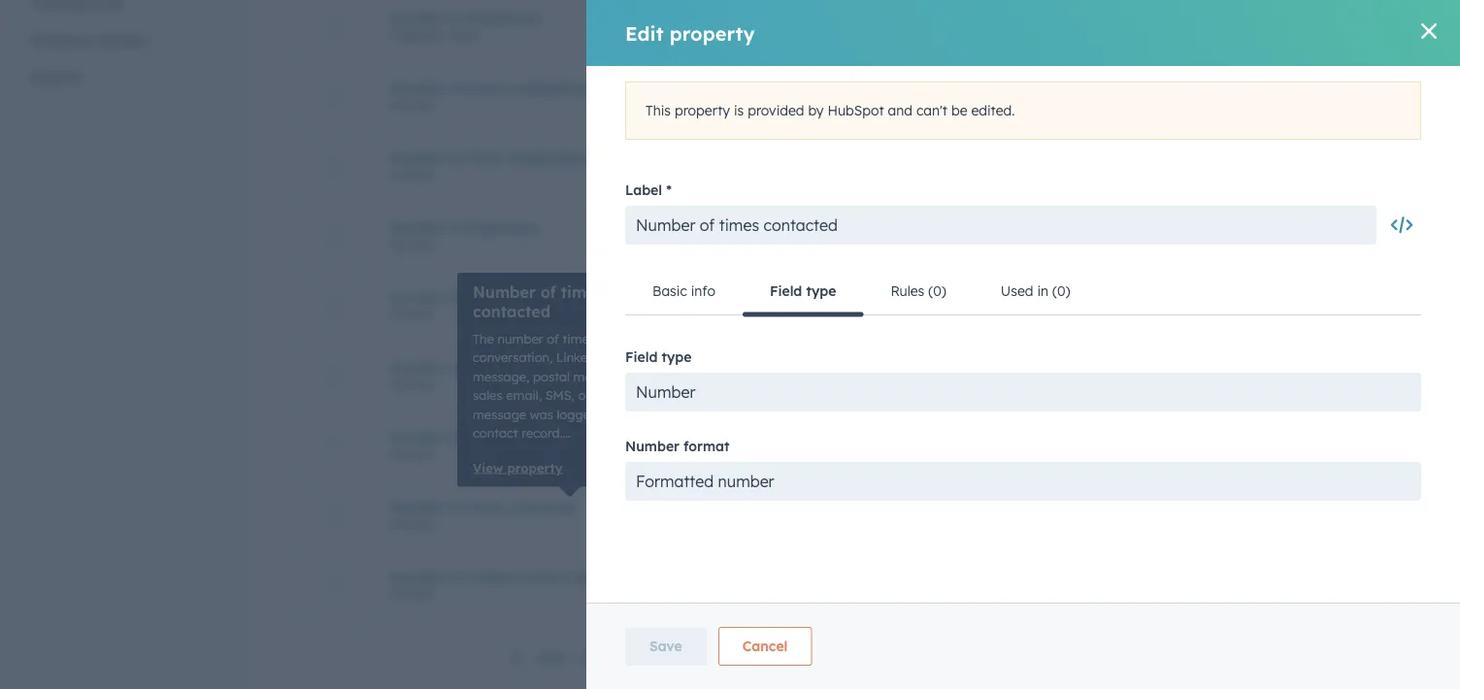 Task type: describe. For each thing, give the bounding box(es) containing it.
sessions
[[467, 429, 525, 446]]

whatsapp
[[594, 388, 657, 404]]

14 button
[[803, 645, 833, 670]]

view
[[473, 460, 504, 476]]

web for number of pageviews
[[797, 228, 826, 245]]

privacy & consent
[[31, 32, 148, 49]]

of for number of employees
[[449, 9, 463, 26]]

contact activity for activities
[[797, 298, 899, 315]]

enrolled
[[542, 359, 597, 376]]

of for number of sessions
[[449, 429, 463, 446]]

of for number of times contacted
[[449, 499, 463, 516]]

call,
[[610, 331, 634, 347]]

pageviews
[[467, 219, 539, 236]]

9
[[615, 649, 623, 666]]

was
[[530, 407, 554, 423]]

logged
[[557, 407, 598, 423]]

web analytics history for number of event completions
[[797, 88, 935, 105]]

contact activity for contacted
[[797, 508, 899, 525]]

information for number of sequences enrolled
[[852, 368, 927, 385]]

of for number of form submissions
[[449, 149, 463, 166]]

number of employees button
[[390, 9, 751, 26]]

14
[[810, 649, 826, 666]]

record.…
[[522, 425, 571, 441]]

number of sequences enrolled button
[[390, 359, 751, 376]]

for
[[602, 407, 619, 423]]

hubspot for number of sales activities
[[1078, 298, 1135, 315]]

conversation,
[[473, 350, 553, 366]]

submissions
[[507, 149, 591, 166]]

&
[[82, 32, 92, 49]]

number of sales activities number
[[390, 289, 570, 322]]

web for number of event completions
[[797, 88, 826, 105]]

10
[[648, 649, 664, 666]]

dropdown
[[390, 28, 447, 42]]

number of sequences enrolled number
[[390, 359, 597, 392]]

meeting,
[[606, 369, 658, 385]]

number of pageviews number
[[390, 219, 539, 252]]

contact for number of sequences enrolled
[[797, 368, 848, 385]]

information for number of employees
[[852, 18, 927, 35]]

of up number
[[541, 283, 556, 302]]

hubspot for number of pageviews
[[1078, 228, 1135, 245]]

sms,
[[546, 388, 575, 404]]

0 for number of times contacted
[[1382, 508, 1390, 525]]

web analytics history for number of pageviews
[[797, 228, 935, 245]]

chat
[[637, 331, 664, 347]]

history for number of event completions
[[891, 88, 935, 105]]

number of sales activities button
[[390, 289, 751, 306]]

hubspot for number of times contacted
[[1078, 508, 1135, 525]]

contacted for number of times contacted the number of times a call, chat conversation, linkedin message, postal mail, meeting, sales email, sms, or whatsapp message was logged for a contact record.…
[[473, 302, 551, 322]]

number of sessions button
[[390, 429, 751, 446]]

prev
[[538, 649, 568, 666]]

prev button
[[501, 645, 575, 671]]

number of event completions button
[[390, 79, 751, 96]]

hubspot for number of sequences enrolled
[[1078, 368, 1135, 385]]

13
[[770, 649, 785, 666]]

pagination navigation
[[501, 645, 1076, 671]]

message,
[[473, 369, 530, 385]]

8
[[582, 649, 590, 666]]

contact
[[473, 425, 518, 441]]

mail,
[[574, 369, 602, 385]]

history for number of pageviews
[[891, 228, 935, 245]]

contact information for number of employees
[[797, 18, 927, 35]]

of for number of event completions
[[449, 79, 463, 96]]

number of unique forms submitted number
[[390, 569, 637, 602]]

email,
[[506, 388, 542, 404]]

12 button
[[723, 645, 751, 670]]

8 button
[[575, 645, 597, 670]]

postal
[[533, 369, 570, 385]]

0 for number of employees
[[1382, 18, 1390, 35]]

contacted for number of times contacted number
[[508, 499, 576, 516]]

activity for number of times contacted
[[852, 508, 899, 525]]

times for number of times contacted number
[[467, 499, 504, 516]]

number
[[498, 331, 544, 347]]

number inside number of employees dropdown select
[[390, 9, 445, 26]]

hubspot for number of event completions
[[1078, 88, 1135, 105]]

select
[[450, 28, 482, 42]]

contact for number of employees
[[797, 18, 848, 35]]



Task type: locate. For each thing, give the bounding box(es) containing it.
2 contact from the top
[[797, 298, 848, 315]]

2 0 from the top
[[1382, 88, 1390, 105]]

of inside number of employees dropdown select
[[449, 9, 463, 26]]

0 vertical spatial web analytics history
[[797, 88, 935, 105]]

employees
[[467, 9, 540, 26]]

of left 'sales'
[[449, 289, 463, 306]]

times for number of times contacted the number of times a call, chat conversation, linkedin message, postal mail, meeting, sales email, sms, or whatsapp message was logged for a contact record.…
[[561, 283, 604, 302]]

message
[[473, 407, 527, 423]]

1 contact information from the top
[[797, 18, 927, 35]]

1 vertical spatial information
[[852, 368, 927, 385]]

number of times contacted number
[[390, 499, 576, 532]]

of left the message,
[[449, 359, 463, 376]]

number inside "number of times contacted the number of times a call, chat conversation, linkedin message, postal mail, meeting, sales email, sms, or whatsapp message was logged for a contact record.…"
[[473, 283, 536, 302]]

contacted up number
[[473, 302, 551, 322]]

contacted inside "number of times contacted the number of times a call, chat conversation, linkedin message, postal mail, meeting, sales email, sms, or whatsapp message was logged for a contact record.…"
[[473, 302, 551, 322]]

1 0 from the top
[[1382, 18, 1390, 35]]

5 hubspot from the top
[[1078, 368, 1135, 385]]

analytics for number of pageviews
[[830, 228, 887, 245]]

times inside number of times contacted number
[[467, 499, 504, 516]]

0 vertical spatial contact information
[[797, 18, 927, 35]]

number of event completions number
[[390, 79, 592, 112]]

0 vertical spatial history
[[891, 88, 935, 105]]

0 for number of sales activities
[[1382, 298, 1390, 315]]

of for number of sequences enrolled
[[449, 359, 463, 376]]

0 horizontal spatial a
[[599, 331, 607, 347]]

form
[[467, 149, 503, 166]]

number of times contacted button
[[390, 499, 751, 516]]

1 hubspot from the top
[[1078, 18, 1135, 35]]

2 contact information from the top
[[797, 368, 927, 385]]

11
[[689, 649, 704, 666]]

activity for number of sales activities
[[852, 298, 899, 315]]

sales
[[473, 388, 503, 404]]

1 vertical spatial contacted
[[508, 499, 576, 516]]

of inside number of pageviews number
[[449, 219, 463, 236]]

1 vertical spatial a
[[622, 407, 630, 423]]

4 contact from the top
[[797, 508, 848, 525]]

0 for number of pageviews
[[1382, 228, 1390, 245]]

forms
[[520, 569, 562, 586]]

1 vertical spatial web
[[797, 228, 826, 245]]

2 activity from the top
[[852, 508, 899, 525]]

number
[[390, 9, 445, 26], [390, 79, 445, 96], [390, 98, 435, 112], [390, 149, 445, 166], [390, 168, 435, 182], [390, 219, 445, 236], [390, 238, 435, 252], [473, 283, 536, 302], [390, 289, 445, 306], [390, 308, 435, 322], [390, 359, 445, 376], [390, 378, 435, 392], [390, 429, 445, 446], [390, 448, 435, 462], [390, 499, 445, 516], [390, 517, 435, 532], [390, 569, 445, 586], [390, 587, 435, 602]]

3 0 from the top
[[1382, 228, 1390, 245]]

12
[[729, 649, 744, 666]]

1 analytics from the top
[[830, 88, 887, 105]]

number of pageviews button
[[390, 219, 751, 236]]

number of times contacted tooltip
[[458, 273, 683, 487]]

2 contact activity from the top
[[797, 508, 899, 525]]

1 vertical spatial activity
[[852, 508, 899, 525]]

a left "call,"
[[599, 331, 607, 347]]

of down number of sessions number
[[449, 499, 463, 516]]

the
[[473, 331, 494, 347]]

submitted
[[566, 569, 637, 586]]

event
[[467, 79, 505, 96]]

1 vertical spatial analytics
[[830, 228, 887, 245]]

1 history from the top
[[891, 88, 935, 105]]

contacted down property
[[508, 499, 576, 516]]

1 activity from the top
[[852, 298, 899, 315]]

0
[[1382, 18, 1390, 35], [1382, 88, 1390, 105], [1382, 228, 1390, 245], [1382, 298, 1390, 315], [1382, 368, 1390, 385], [1382, 508, 1390, 525]]

analytics for number of event completions
[[830, 88, 887, 105]]

of for number of sales activities
[[449, 289, 463, 306]]

number of unique forms submitted button
[[390, 569, 751, 586]]

of
[[449, 9, 463, 26], [449, 79, 463, 96], [449, 149, 463, 166], [449, 219, 463, 236], [541, 283, 556, 302], [449, 289, 463, 306], [547, 331, 559, 347], [449, 359, 463, 376], [449, 429, 463, 446], [449, 499, 463, 516], [449, 569, 463, 586]]

analytics
[[830, 88, 887, 105], [830, 228, 887, 245]]

2 analytics from the top
[[830, 228, 887, 245]]

of inside number of times contacted number
[[449, 499, 463, 516]]

security
[[31, 68, 83, 85]]

of for number of pageviews
[[449, 219, 463, 236]]

number of sessions number
[[390, 429, 525, 462]]

9 button
[[608, 645, 630, 670]]

privacy
[[31, 32, 78, 49]]

4 hubspot from the top
[[1078, 298, 1135, 315]]

contacted inside number of times contacted number
[[508, 499, 576, 516]]

6 hubspot from the top
[[1078, 508, 1135, 525]]

of left pageviews
[[449, 219, 463, 236]]

2 history from the top
[[891, 228, 935, 245]]

13 button
[[763, 645, 792, 670]]

contact information for number of sequences enrolled
[[797, 368, 927, 385]]

of right number
[[547, 331, 559, 347]]

linkedin
[[556, 350, 609, 366]]

sales
[[467, 289, 503, 306]]

2 hubspot from the top
[[1078, 88, 1135, 105]]

of left "form"
[[449, 149, 463, 166]]

property
[[507, 460, 563, 476]]

1 horizontal spatial a
[[622, 407, 630, 423]]

1 contact from the top
[[797, 18, 848, 35]]

11 button
[[683, 645, 711, 670]]

number of times contacted the number of times a call, chat conversation, linkedin message, postal mail, meeting, sales email, sms, or whatsapp message was logged for a contact record.…
[[473, 283, 664, 441]]

1 vertical spatial contact activity
[[797, 508, 899, 525]]

of inside number of sequences enrolled number
[[449, 359, 463, 376]]

of up select
[[449, 9, 463, 26]]

0 vertical spatial web
[[797, 88, 826, 105]]

0 vertical spatial contacted
[[473, 302, 551, 322]]

or
[[578, 388, 591, 404]]

of inside number of event completions number
[[449, 79, 463, 96]]

completions
[[509, 79, 592, 96]]

5 0 from the top
[[1382, 368, 1390, 385]]

activities
[[507, 289, 570, 306]]

contacted
[[473, 302, 551, 322], [508, 499, 576, 516]]

contact for number of times contacted
[[797, 508, 848, 525]]

number of form submissions number
[[390, 149, 591, 182]]

consent
[[95, 32, 148, 49]]

3 contact from the top
[[797, 368, 848, 385]]

history
[[891, 88, 935, 105], [891, 228, 935, 245]]

0 vertical spatial information
[[852, 18, 927, 35]]

a
[[599, 331, 607, 347], [622, 407, 630, 423]]

hubspot
[[1078, 18, 1135, 35], [1078, 88, 1135, 105], [1078, 228, 1135, 245], [1078, 298, 1135, 315], [1078, 368, 1135, 385], [1078, 508, 1135, 525]]

contact
[[797, 18, 848, 35], [797, 298, 848, 315], [797, 368, 848, 385], [797, 508, 848, 525]]

unique
[[467, 569, 515, 586]]

sequences
[[467, 359, 538, 376]]

1 contact activity from the top
[[797, 298, 899, 315]]

0 for number of sequences enrolled
[[1382, 368, 1390, 385]]

activity
[[852, 298, 899, 315], [852, 508, 899, 525]]

of inside number of form submissions number
[[449, 149, 463, 166]]

2 web analytics history from the top
[[797, 228, 935, 245]]

contact activity
[[797, 298, 899, 315], [797, 508, 899, 525]]

of inside number of sales activities number
[[449, 289, 463, 306]]

privacy & consent link
[[19, 22, 218, 59]]

4 0 from the top
[[1382, 298, 1390, 315]]

1 vertical spatial history
[[891, 228, 935, 245]]

number of form submissions button
[[390, 149, 751, 166]]

a right the for
[[622, 407, 630, 423]]

number of employees dropdown select
[[390, 9, 540, 42]]

0 vertical spatial analytics
[[830, 88, 887, 105]]

information
[[852, 18, 927, 35], [852, 368, 927, 385]]

of inside number of unique forms submitted number
[[449, 569, 463, 586]]

1 vertical spatial web analytics history
[[797, 228, 935, 245]]

times
[[561, 283, 604, 302], [563, 331, 595, 347], [467, 499, 504, 516]]

2 information from the top
[[852, 368, 927, 385]]

1 web from the top
[[797, 88, 826, 105]]

3 hubspot from the top
[[1078, 228, 1135, 245]]

of left event
[[449, 79, 463, 96]]

1 vertical spatial contact information
[[797, 368, 927, 385]]

0 vertical spatial activity
[[852, 298, 899, 315]]

security link
[[19, 59, 218, 96]]

1 information from the top
[[852, 18, 927, 35]]

of for number of unique forms submitted
[[449, 569, 463, 586]]

hubspot for number of employees
[[1078, 18, 1135, 35]]

10 button
[[641, 645, 671, 670]]

6 0 from the top
[[1382, 508, 1390, 525]]

contact information
[[797, 18, 927, 35], [797, 368, 927, 385]]

web analytics history
[[797, 88, 935, 105], [797, 228, 935, 245]]

1 web analytics history from the top
[[797, 88, 935, 105]]

1 vertical spatial times
[[563, 331, 595, 347]]

of left unique
[[449, 569, 463, 586]]

web
[[797, 88, 826, 105], [797, 228, 826, 245]]

view property button
[[473, 458, 563, 477]]

0 vertical spatial times
[[561, 283, 604, 302]]

2 vertical spatial times
[[467, 499, 504, 516]]

contact for number of sales activities
[[797, 298, 848, 315]]

of left contact
[[449, 429, 463, 446]]

0 vertical spatial contact activity
[[797, 298, 899, 315]]

2 web from the top
[[797, 228, 826, 245]]

view property
[[473, 460, 563, 476]]

0 vertical spatial a
[[599, 331, 607, 347]]

of inside number of sessions number
[[449, 429, 463, 446]]

0 for number of event completions
[[1382, 88, 1390, 105]]



Task type: vqa. For each thing, say whether or not it's contained in the screenshot.
OF related to Number of Sales Activities
yes



